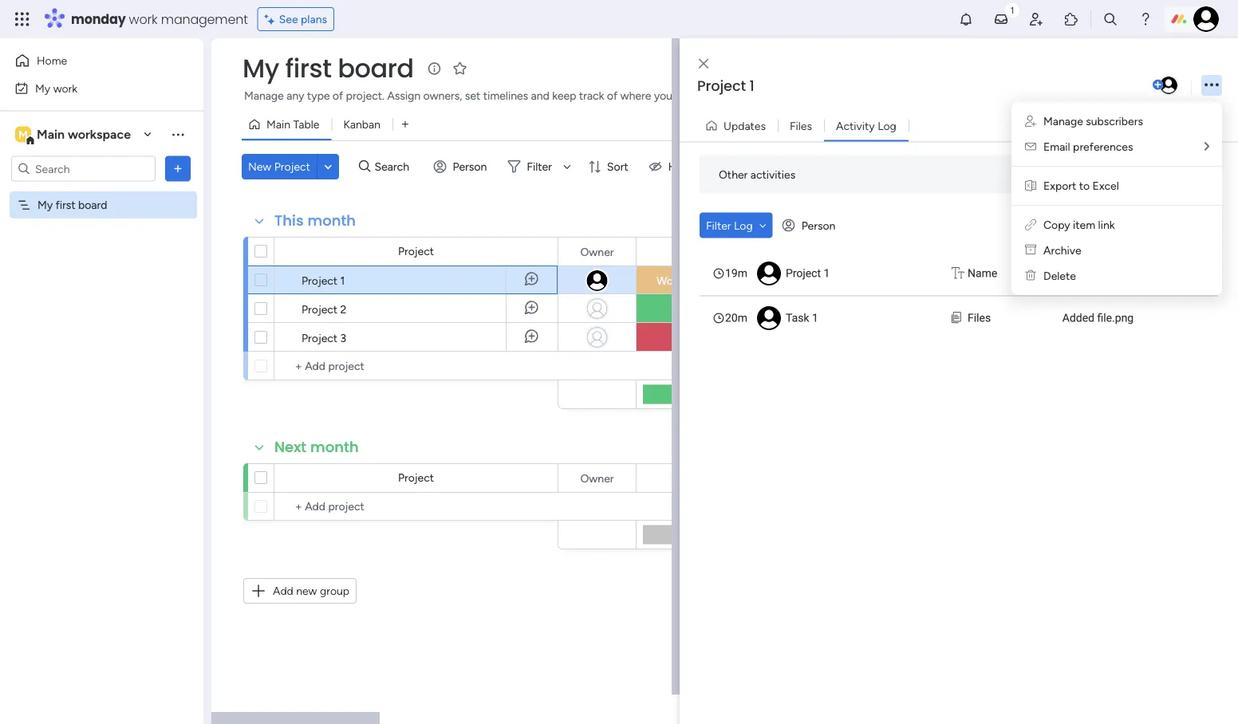 Task type: describe. For each thing, give the bounding box(es) containing it.
workspace image
[[15, 126, 31, 143]]

workspace selection element
[[15, 125, 133, 146]]

add
[[273, 584, 293, 598]]

3
[[340, 331, 346, 345]]

close image
[[699, 58, 708, 70]]

2 of from the left
[[607, 89, 618, 103]]

kanban button
[[331, 112, 392, 137]]

0 vertical spatial person button
[[427, 154, 497, 180]]

This month field
[[270, 211, 360, 231]]

v2 search image
[[359, 158, 371, 176]]

timelines
[[483, 89, 528, 103]]

filter log button
[[700, 213, 773, 238]]

manage any type of project. assign owners, set timelines and keep track of where your project stands. button
[[242, 86, 778, 105]]

show board description image
[[425, 61, 444, 77]]

inbox image
[[993, 11, 1009, 27]]

project 2
[[302, 302, 347, 316]]

m
[[18, 128, 28, 141]]

0 vertical spatial john smith image
[[1194, 6, 1219, 32]]

my inside button
[[35, 81, 50, 95]]

copy
[[1044, 218, 1070, 232]]

next month
[[274, 437, 359, 458]]

add new group button
[[243, 578, 357, 604]]

0 horizontal spatial john smith image
[[1158, 75, 1179, 96]]

email preferences
[[1044, 140, 1133, 154]]

new
[[248, 160, 271, 174]]

filter for filter log
[[706, 219, 731, 232]]

kanban
[[343, 118, 381, 131]]

export to excel
[[1044, 179, 1119, 193]]

1 horizontal spatial first
[[285, 51, 332, 86]]

log for activity log
[[878, 119, 897, 132]]

v2 email column image
[[1025, 140, 1036, 154]]

0 horizontal spatial person
[[453, 160, 487, 174]]

hide button
[[643, 154, 701, 180]]

my first board inside list box
[[37, 198, 107, 212]]

manage subscribers
[[1044, 114, 1143, 128]]

19m
[[725, 267, 748, 280]]

preferences
[[1073, 140, 1133, 154]]

archive
[[1044, 244, 1082, 257]]

activity inside button
[[1154, 168, 1193, 181]]

main workspace
[[37, 127, 131, 142]]

owners,
[[423, 89, 462, 103]]

files button
[[778, 113, 824, 138]]

and
[[531, 89, 550, 103]]

Search in workspace field
[[34, 160, 133, 178]]

board inside list box
[[78, 198, 107, 212]]

v2 surface invite image
[[1025, 114, 1036, 128]]

hide
[[668, 160, 692, 174]]

my first board list box
[[0, 188, 203, 434]]

delete
[[1044, 269, 1076, 283]]

new
[[296, 584, 317, 598]]

arrow down image
[[558, 157, 577, 176]]

working
[[657, 274, 698, 288]]

activity log
[[836, 119, 897, 132]]

item
[[1073, 218, 1096, 232]]

files inside button
[[790, 119, 812, 132]]

dapulse text column image
[[952, 265, 964, 282]]

first inside my first board list box
[[56, 198, 75, 212]]

manage for manage any type of project. assign owners, set timelines and keep track of where your project stands.
[[244, 89, 284, 103]]

notifications image
[[958, 11, 974, 27]]

see plans button
[[257, 7, 334, 31]]

file.png
[[1097, 312, 1134, 325]]

filter button
[[501, 154, 577, 180]]

v2 ellipsis image
[[1205, 75, 1219, 96]]

automations activity button
[[1080, 162, 1199, 187]]

0 vertical spatial board
[[338, 51, 414, 86]]

+ Add project text field
[[282, 497, 407, 516]]

v2 link image
[[1025, 218, 1036, 232]]

month for next month
[[310, 437, 359, 458]]

automations
[[1087, 168, 1151, 181]]

track
[[579, 89, 604, 103]]

project
[[679, 89, 715, 103]]

updates button
[[699, 113, 778, 138]]

workspace
[[68, 127, 131, 142]]

email
[[1044, 140, 1070, 154]]

my inside list box
[[37, 198, 53, 212]]

home
[[37, 54, 67, 67]]

assign
[[387, 89, 421, 103]]

project inside button
[[274, 160, 310, 174]]

2
[[340, 302, 347, 316]]

v2 file column image
[[952, 310, 961, 327]]

task 1
[[786, 312, 818, 325]]

management
[[161, 10, 248, 28]]

angle down image inside filter log button
[[759, 220, 766, 231]]

stands.
[[718, 89, 753, 103]]

my down see
[[243, 51, 279, 86]]

1 horizontal spatial person button
[[776, 213, 845, 238]]

1 image
[[1005, 1, 1020, 19]]

month for this month
[[307, 211, 356, 231]]

to
[[1079, 179, 1090, 193]]

workspace options image
[[170, 126, 186, 142]]

v2 delete line image
[[1025, 269, 1036, 283]]

1 horizontal spatial my first board
[[243, 51, 414, 86]]

subscribers
[[1086, 114, 1143, 128]]

on
[[701, 274, 713, 288]]

sort button
[[582, 154, 638, 180]]

home button
[[10, 48, 172, 73]]

Search field
[[371, 156, 418, 178]]

your
[[654, 89, 676, 103]]



Task type: locate. For each thing, give the bounding box(es) containing it.
options image
[[170, 161, 186, 177]]

automations activity
[[1087, 168, 1193, 181]]

manage for manage subscribers
[[1044, 114, 1083, 128]]

john smith image right help image on the top right
[[1194, 6, 1219, 32]]

main table
[[266, 118, 319, 131]]

manage any type of project. assign owners, set timelines and keep track of where your project stands.
[[244, 89, 753, 103]]

0 vertical spatial month
[[307, 211, 356, 231]]

1 vertical spatial person button
[[776, 213, 845, 238]]

activity
[[836, 119, 875, 132], [1154, 168, 1193, 181]]

manage
[[244, 89, 284, 103], [1044, 114, 1083, 128]]

1 vertical spatial owner field
[[576, 470, 618, 487]]

project 1
[[697, 76, 754, 96], [786, 267, 830, 280], [302, 274, 345, 287]]

person button down activities
[[776, 213, 845, 238]]

1 vertical spatial board
[[78, 198, 107, 212]]

Next month field
[[270, 437, 363, 458]]

board
[[338, 51, 414, 86], [78, 198, 107, 212]]

sort
[[607, 160, 628, 174]]

activity right automations
[[1154, 168, 1193, 181]]

2 horizontal spatial project 1
[[786, 267, 830, 280]]

menu containing manage subscribers
[[1012, 102, 1222, 295]]

my work button
[[10, 75, 172, 101]]

1 horizontal spatial log
[[878, 119, 897, 132]]

other
[[719, 168, 748, 181]]

filter
[[527, 160, 552, 174], [706, 219, 731, 232]]

add new group
[[273, 584, 350, 598]]

None field
[[670, 243, 710, 260], [670, 470, 710, 487], [670, 243, 710, 260], [670, 470, 710, 487]]

0 vertical spatial my first board
[[243, 51, 414, 86]]

list box
[[700, 251, 1218, 340]]

added file.png
[[1063, 312, 1134, 325]]

list arrow image
[[1205, 141, 1209, 152]]

project 1 down close 'icon'
[[697, 76, 754, 96]]

0 vertical spatial first
[[285, 51, 332, 86]]

manage left the any
[[244, 89, 284, 103]]

monday
[[71, 10, 126, 28]]

0 vertical spatial owner
[[580, 245, 614, 258]]

project 1 inside list box
[[786, 267, 830, 280]]

my work
[[35, 81, 77, 95]]

manage inside button
[[244, 89, 284, 103]]

my down home
[[35, 81, 50, 95]]

first up type
[[285, 51, 332, 86]]

1 vertical spatial manage
[[1044, 114, 1083, 128]]

my first board up type
[[243, 51, 414, 86]]

export
[[1044, 179, 1077, 193]]

project 1 up project 2 on the left top of the page
[[302, 274, 345, 287]]

0 vertical spatial files
[[790, 119, 812, 132]]

next
[[274, 437, 306, 458]]

link
[[1098, 218, 1115, 232]]

filter inside popup button
[[527, 160, 552, 174]]

dapulse addbtn image
[[1153, 80, 1163, 90]]

apps image
[[1063, 11, 1079, 27]]

files right v2 file column image at right top
[[968, 312, 991, 325]]

filter left arrow down image
[[527, 160, 552, 174]]

0 horizontal spatial main
[[37, 127, 65, 142]]

main left table
[[266, 118, 290, 131]]

updates
[[724, 119, 766, 132]]

1 horizontal spatial activity
[[1154, 168, 1193, 181]]

board down search in workspace field
[[78, 198, 107, 212]]

1 vertical spatial work
[[53, 81, 77, 95]]

my
[[243, 51, 279, 86], [35, 81, 50, 95], [37, 198, 53, 212]]

project 1 up 'task 1'
[[786, 267, 830, 280]]

project.
[[346, 89, 385, 103]]

work for monday
[[129, 10, 158, 28]]

1 owner field from the top
[[576, 243, 618, 260]]

20m
[[725, 312, 748, 325]]

copy item link
[[1044, 218, 1115, 232]]

1 horizontal spatial person
[[802, 219, 836, 232]]

project inside list box
[[786, 267, 821, 280]]

angle down image left v2 search icon
[[324, 161, 332, 173]]

project 1 inside field
[[697, 76, 754, 96]]

set
[[465, 89, 481, 103]]

0 horizontal spatial filter
[[527, 160, 552, 174]]

dapulse drag 2 image
[[682, 364, 687, 382]]

0 vertical spatial manage
[[244, 89, 284, 103]]

0 vertical spatial filter
[[527, 160, 552, 174]]

add to favorites image
[[452, 60, 468, 76]]

1 horizontal spatial main
[[266, 118, 290, 131]]

other activities
[[719, 168, 796, 181]]

0 horizontal spatial my first board
[[37, 198, 107, 212]]

1 vertical spatial my first board
[[37, 198, 107, 212]]

1 vertical spatial person
[[802, 219, 836, 232]]

project inside field
[[697, 76, 746, 96]]

work down home
[[53, 81, 77, 95]]

month inside this month field
[[307, 211, 356, 231]]

work inside button
[[53, 81, 77, 95]]

owner for second owner "field" from the bottom of the page
[[580, 245, 614, 258]]

owner
[[580, 245, 614, 258], [580, 472, 614, 485]]

person
[[453, 160, 487, 174], [802, 219, 836, 232]]

1 horizontal spatial project 1
[[697, 76, 754, 96]]

it
[[716, 274, 723, 288]]

1 horizontal spatial john smith image
[[1194, 6, 1219, 32]]

0 horizontal spatial angle down image
[[324, 161, 332, 173]]

0 horizontal spatial activity
[[836, 119, 875, 132]]

main inside workspace selection element
[[37, 127, 65, 142]]

first down search in workspace field
[[56, 198, 75, 212]]

1 vertical spatial log
[[734, 219, 753, 232]]

project 3
[[302, 331, 346, 345]]

1 vertical spatial month
[[310, 437, 359, 458]]

0 vertical spatial person
[[453, 160, 487, 174]]

angle down image right "filter log"
[[759, 220, 766, 231]]

owner for first owner "field" from the bottom
[[580, 472, 614, 485]]

log up 19m
[[734, 219, 753, 232]]

option
[[0, 191, 203, 194]]

1 vertical spatial filter
[[706, 219, 731, 232]]

filter log
[[706, 219, 753, 232]]

My first board field
[[239, 51, 418, 86]]

0 horizontal spatial of
[[333, 89, 343, 103]]

log
[[878, 119, 897, 132], [734, 219, 753, 232]]

angle down image
[[324, 161, 332, 173], [759, 220, 766, 231]]

1 horizontal spatial files
[[968, 312, 991, 325]]

Project 1 field
[[693, 76, 1150, 97]]

files up activities
[[790, 119, 812, 132]]

month
[[307, 211, 356, 231], [310, 437, 359, 458]]

1 vertical spatial first
[[56, 198, 75, 212]]

main for main workspace
[[37, 127, 65, 142]]

0 horizontal spatial work
[[53, 81, 77, 95]]

john smith image left v2 ellipsis image in the top right of the page
[[1158, 75, 1179, 96]]

import from excel template outline image
[[1025, 179, 1036, 193]]

main right workspace icon
[[37, 127, 65, 142]]

1 horizontal spatial work
[[129, 10, 158, 28]]

list box containing 19m
[[700, 251, 1218, 340]]

0 vertical spatial owner field
[[576, 243, 618, 260]]

john smith image
[[1194, 6, 1219, 32], [1158, 75, 1179, 96]]

log down project 1 field
[[878, 119, 897, 132]]

1 vertical spatial john smith image
[[1158, 75, 1179, 96]]

main inside button
[[266, 118, 290, 131]]

board up project.
[[338, 51, 414, 86]]

activity log button
[[824, 113, 909, 138]]

0 horizontal spatial manage
[[244, 89, 284, 103]]

project
[[697, 76, 746, 96], [274, 160, 310, 174], [398, 245, 434, 258], [786, 267, 821, 280], [302, 274, 338, 287], [302, 302, 338, 316], [302, 331, 338, 345], [398, 471, 434, 485]]

2 owner field from the top
[[576, 470, 618, 487]]

0 vertical spatial angle down image
[[324, 161, 332, 173]]

1 vertical spatial angle down image
[[759, 220, 766, 231]]

search everything image
[[1103, 11, 1119, 27]]

1 horizontal spatial of
[[607, 89, 618, 103]]

files
[[790, 119, 812, 132], [968, 312, 991, 325]]

1 horizontal spatial angle down image
[[759, 220, 766, 231]]

1 vertical spatial files
[[968, 312, 991, 325]]

2 owner from the top
[[580, 472, 614, 485]]

0 horizontal spatial project 1
[[302, 274, 345, 287]]

task
[[786, 312, 809, 325]]

0 horizontal spatial first
[[56, 198, 75, 212]]

0 vertical spatial work
[[129, 10, 158, 28]]

log inside button
[[734, 219, 753, 232]]

table
[[293, 118, 319, 131]]

help image
[[1138, 11, 1154, 27]]

plans
[[301, 12, 327, 26]]

excel
[[1093, 179, 1119, 193]]

see plans
[[279, 12, 327, 26]]

month inside next month field
[[310, 437, 359, 458]]

log for filter log
[[734, 219, 753, 232]]

filter inside button
[[706, 219, 731, 232]]

person button right "search" field
[[427, 154, 497, 180]]

+ Add project text field
[[282, 357, 407, 376]]

1 owner from the top
[[580, 245, 614, 258]]

monday work management
[[71, 10, 248, 28]]

select product image
[[14, 11, 30, 27]]

month right next
[[310, 437, 359, 458]]

this month
[[274, 211, 356, 231]]

working on it
[[657, 274, 723, 288]]

keep
[[552, 89, 576, 103]]

group
[[320, 584, 350, 598]]

my down search in workspace field
[[37, 198, 53, 212]]

0 horizontal spatial person button
[[427, 154, 497, 180]]

my first board down search in workspace field
[[37, 198, 107, 212]]

1 horizontal spatial manage
[[1044, 114, 1083, 128]]

invite members image
[[1028, 11, 1044, 27]]

of right type
[[333, 89, 343, 103]]

work
[[129, 10, 158, 28], [53, 81, 77, 95]]

work for my
[[53, 81, 77, 95]]

1 horizontal spatial filter
[[706, 219, 731, 232]]

Owner field
[[576, 243, 618, 260], [576, 470, 618, 487]]

manage inside menu
[[1044, 114, 1083, 128]]

work right monday
[[129, 10, 158, 28]]

1 of from the left
[[333, 89, 343, 103]]

files inside list box
[[968, 312, 991, 325]]

filter up 19m
[[706, 219, 731, 232]]

activity right "files" button
[[836, 119, 875, 132]]

log inside button
[[878, 119, 897, 132]]

new project
[[248, 160, 310, 174]]

type
[[307, 89, 330, 103]]

first
[[285, 51, 332, 86], [56, 198, 75, 212]]

1 inside field
[[750, 76, 754, 96]]

month right the 'this'
[[307, 211, 356, 231]]

main table button
[[242, 112, 331, 137]]

see
[[279, 12, 298, 26]]

add view image
[[402, 119, 409, 130]]

name
[[968, 267, 998, 280]]

of right track
[[607, 89, 618, 103]]

1 horizontal spatial board
[[338, 51, 414, 86]]

new project button
[[242, 154, 317, 180]]

0 horizontal spatial board
[[78, 198, 107, 212]]

dapulse archived image
[[1025, 244, 1036, 257]]

0 horizontal spatial files
[[790, 119, 812, 132]]

0 vertical spatial activity
[[836, 119, 875, 132]]

activity inside button
[[836, 119, 875, 132]]

this
[[274, 211, 304, 231]]

any
[[287, 89, 304, 103]]

1 vertical spatial owner
[[580, 472, 614, 485]]

filter for filter
[[527, 160, 552, 174]]

activities
[[751, 168, 796, 181]]

main for main table
[[266, 118, 290, 131]]

0 vertical spatial log
[[878, 119, 897, 132]]

where
[[620, 89, 651, 103]]

1 vertical spatial activity
[[1154, 168, 1193, 181]]

menu
[[1012, 102, 1222, 295]]

manage up email
[[1044, 114, 1083, 128]]

added
[[1063, 312, 1095, 325]]

1
[[750, 76, 754, 96], [824, 267, 830, 280], [340, 274, 345, 287], [812, 312, 818, 325]]

0 horizontal spatial log
[[734, 219, 753, 232]]

my first board
[[243, 51, 414, 86], [37, 198, 107, 212]]



Task type: vqa. For each thing, say whether or not it's contained in the screenshot.
v2 funnel icon
no



